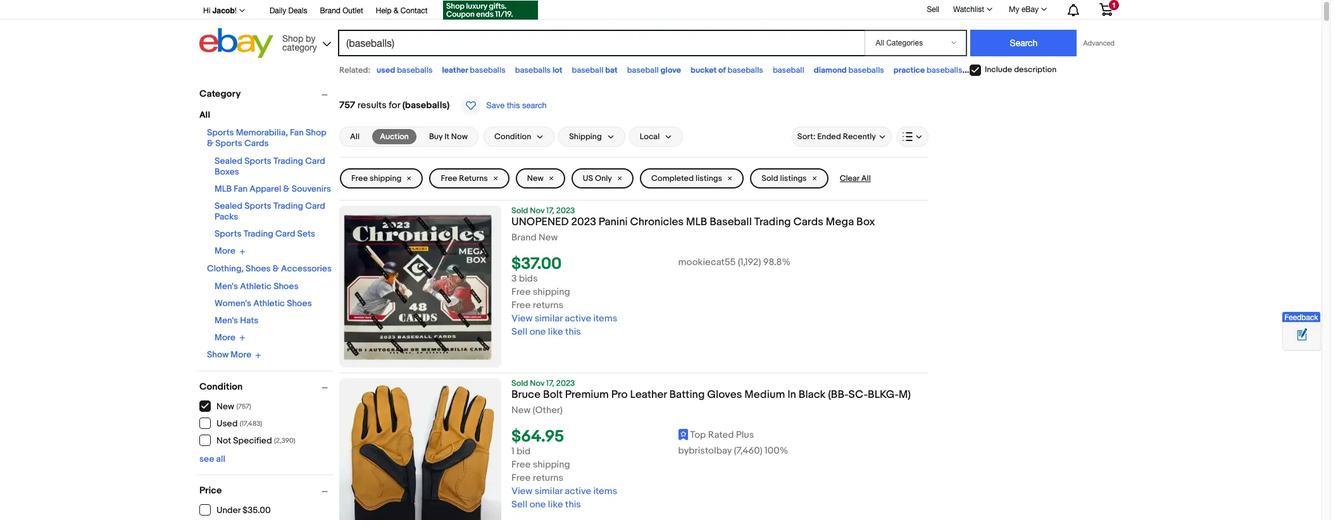 Task type: describe. For each thing, give the bounding box(es) containing it.
now
[[451, 132, 468, 142]]

fan inside sealed sports trading card boxes mlb fan apparel & souvenirs sealed sports trading card packs sports trading card sets
[[234, 184, 247, 194]]

men's athletic shoes link
[[215, 281, 299, 291]]

98.8%
[[763, 256, 791, 268]]

1 more button from the top
[[215, 246, 246, 257]]

my ebay link
[[1002, 2, 1053, 17]]

baseball glove
[[627, 65, 681, 75]]

condition for rightmost condition dropdown button
[[494, 132, 531, 142]]

new inside sold  nov 17, 2023 bruce bolt premium pro leather batting gloves medium in black (bb-sc-blkg-m) new (other)
[[511, 404, 531, 416]]

active inside bybristolbay (7,460) 100% free shipping free returns view similar active items sell one like this
[[565, 486, 591, 498]]

shop inside shop by category
[[282, 33, 303, 43]]

cards inside sold  nov 17, 2023 unopened 2023 panini chronicles mlb baseball trading cards mega box brand new
[[793, 216, 823, 228]]

2023 for $64.95
[[556, 378, 575, 389]]

help & contact
[[376, 6, 428, 15]]

$37.00
[[511, 255, 562, 274]]

clear
[[840, 173, 859, 184]]

3 baseballs from the left
[[515, 65, 551, 75]]

sold listings
[[762, 173, 807, 184]]

sports down packs
[[215, 228, 241, 239]]

bucket of baseballs
[[691, 65, 763, 75]]

show
[[207, 350, 229, 360]]

hi
[[203, 6, 210, 15]]

price
[[199, 485, 222, 497]]

sold inside sold listings link
[[762, 173, 778, 184]]

listing options selector. list view selected. image
[[903, 132, 923, 142]]

include
[[985, 65, 1012, 75]]

my ebay
[[1009, 5, 1039, 14]]

2 more button from the top
[[215, 332, 246, 343]]

sports down category
[[207, 127, 234, 138]]

baseballs for diamond baseballs
[[848, 65, 884, 75]]

bat
[[605, 65, 618, 75]]

bybristolbay (7,460) 100% free shipping free returns view similar active items sell one like this
[[511, 445, 788, 511]]

like inside mookiecat55 (1,192) 98.8% 3 bids free shipping free returns view similar active items sell one like this
[[548, 326, 563, 338]]

condition for left condition dropdown button
[[199, 381, 243, 393]]

all
[[216, 453, 225, 464]]

under $35.00 link
[[199, 504, 271, 516]]

2 sell one like this link from the top
[[511, 499, 581, 511]]

category button
[[199, 88, 334, 100]]

not
[[216, 435, 231, 446]]

jacob
[[212, 6, 235, 15]]

one inside mookiecat55 (1,192) 98.8% 3 bids free shipping free returns view similar active items sell one like this
[[530, 326, 546, 338]]

box
[[856, 216, 875, 228]]

trading down the sealed sports trading card packs link
[[243, 228, 273, 239]]

similar inside mookiecat55 (1,192) 98.8% 3 bids free shipping free returns view similar active items sell one like this
[[535, 313, 563, 325]]

help
[[376, 6, 392, 15]]

$35.00
[[242, 505, 271, 516]]

ebay
[[1021, 5, 1039, 14]]

trading down sports memorabilia, fan shop & sports cards link on the left top
[[273, 156, 303, 166]]

$64.95
[[511, 427, 564, 447]]

under
[[216, 505, 241, 516]]

all link
[[342, 129, 367, 144]]

free shipping
[[351, 173, 402, 184]]

bids
[[519, 273, 538, 285]]

search
[[522, 101, 547, 110]]

(other)
[[533, 404, 563, 416]]

sold listings link
[[750, 168, 828, 189]]

my
[[1009, 5, 1019, 14]]

trading down mlb fan apparel & souvenirs link in the left top of the page
[[273, 201, 303, 211]]

buy it now link
[[421, 129, 475, 144]]

accessories
[[281, 263, 332, 274]]

this inside bybristolbay (7,460) 100% free shipping free returns view similar active items sell one like this
[[565, 499, 581, 511]]

advanced link
[[1077, 30, 1121, 56]]

boxes
[[215, 166, 239, 177]]

price button
[[199, 485, 334, 497]]

completed listings link
[[640, 168, 744, 189]]

0 horizontal spatial all
[[199, 109, 210, 120]]

2 horizontal spatial all
[[861, 173, 871, 184]]

free returns
[[441, 173, 488, 184]]

sealed sports trading card boxes mlb fan apparel & souvenirs sealed sports trading card packs sports trading card sets
[[215, 156, 331, 239]]

blkg-
[[868, 389, 899, 401]]

new inside sold  nov 17, 2023 unopened 2023 panini chronicles mlb baseball trading cards mega box brand new
[[539, 232, 558, 244]]

baseballs lot
[[515, 65, 562, 75]]

batting
[[669, 389, 705, 401]]

used (17,483)
[[216, 418, 262, 429]]

1 bid
[[511, 446, 531, 458]]

more inside button
[[231, 350, 251, 360]]

sell inside bybristolbay (7,460) 100% free shipping free returns view similar active items sell one like this
[[511, 499, 527, 511]]

none submit inside shop by category banner
[[971, 30, 1077, 56]]

shipping inside bybristolbay (7,460) 100% free shipping free returns view similar active items sell one like this
[[533, 459, 570, 471]]

1 vertical spatial athletic
[[253, 298, 285, 309]]

buy
[[429, 132, 443, 142]]

baseballs for rawlings baseballs
[[1005, 65, 1040, 75]]

baseballs for used baseballs
[[397, 65, 433, 75]]

listings for completed listings
[[696, 173, 722, 184]]

this inside button
[[507, 101, 520, 110]]

3
[[511, 273, 517, 285]]

sold for $37.00
[[511, 206, 528, 216]]

757
[[339, 99, 355, 111]]

bid
[[517, 446, 531, 458]]

daily
[[270, 6, 286, 15]]

mlb inside sealed sports trading card boxes mlb fan apparel & souvenirs sealed sports trading card packs sports trading card sets
[[215, 184, 232, 194]]

brand inside sold  nov 17, 2023 unopened 2023 panini chronicles mlb baseball trading cards mega box brand new
[[511, 232, 536, 244]]

!
[[235, 6, 237, 15]]

shipping button
[[558, 127, 625, 147]]

shop by category
[[282, 33, 317, 52]]

save this search button
[[457, 95, 551, 116]]

plus
[[736, 429, 754, 441]]

shop inside sports memorabilia, fan shop & sports cards
[[306, 127, 326, 138]]

& inside sealed sports trading card boxes mlb fan apparel & souvenirs sealed sports trading card packs sports trading card sets
[[283, 184, 290, 194]]

advanced
[[1083, 39, 1115, 47]]

help & contact link
[[376, 4, 428, 18]]

baseball for glove
[[627, 65, 659, 75]]

local
[[640, 132, 660, 142]]

top rated plus image
[[678, 429, 688, 440]]

1 for 1 bid
[[511, 446, 514, 458]]

2 vertical spatial card
[[275, 228, 295, 239]]

see
[[199, 453, 214, 464]]

mookiecat55
[[678, 256, 736, 268]]

returns inside mookiecat55 (1,192) 98.8% 3 bids free shipping free returns view similar active items sell one like this
[[533, 299, 563, 312]]

1 view similar active items link from the top
[[511, 313, 617, 325]]

clothing,
[[207, 263, 244, 274]]

shop by category button
[[277, 28, 334, 55]]

0 vertical spatial shipping
[[370, 173, 402, 184]]

chronicles
[[630, 216, 684, 228]]

brand outlet
[[320, 6, 363, 15]]

1 vertical spatial shoes
[[274, 281, 299, 291]]

get the coupon image
[[443, 1, 538, 20]]

mlb fan apparel & souvenirs link
[[215, 184, 331, 194]]

4 baseballs from the left
[[728, 65, 763, 75]]

mookiecat55 (1,192) 98.8% 3 bids free shipping free returns view similar active items sell one like this
[[511, 256, 791, 338]]

Auction selected text field
[[380, 131, 409, 142]]

sets
[[297, 228, 315, 239]]

1 men's from the top
[[215, 281, 238, 291]]

bruce bolt premium pro leather batting gloves medium in black (bb-sc-blkg-m) link
[[511, 389, 929, 405]]

fan inside sports memorabilia, fan shop & sports cards
[[290, 127, 304, 138]]

of
[[718, 65, 726, 75]]

free returns link
[[429, 168, 509, 189]]

(757)
[[236, 403, 251, 411]]

new up used
[[216, 401, 234, 412]]

this inside mookiecat55 (1,192) 98.8% 3 bids free shipping free returns view similar active items sell one like this
[[565, 326, 581, 338]]

cards inside sports memorabilia, fan shop & sports cards
[[244, 138, 269, 149]]

bruce
[[511, 389, 541, 401]]



Task type: locate. For each thing, give the bounding box(es) containing it.
1 like from the top
[[548, 326, 563, 338]]

baseballs right used
[[397, 65, 433, 75]]

0 vertical spatial athletic
[[240, 281, 272, 291]]

1
[[1112, 1, 1116, 9], [511, 446, 514, 458]]

only
[[595, 173, 612, 184]]

trading up 98.8%
[[754, 216, 791, 228]]

view similar active items link down bids
[[511, 313, 617, 325]]

shop left all link
[[306, 127, 326, 138]]

& inside sports memorabilia, fan shop & sports cards
[[207, 138, 213, 149]]

3 baseball from the left
[[773, 65, 804, 75]]

nov for $64.95
[[530, 378, 544, 389]]

2 nov from the top
[[530, 378, 544, 389]]

daily deals link
[[270, 4, 307, 18]]

0 horizontal spatial condition button
[[199, 381, 334, 393]]

(2,390)
[[274, 437, 295, 445]]

1 vertical spatial brand
[[511, 232, 536, 244]]

view inside mookiecat55 (1,192) 98.8% 3 bids free shipping free returns view similar active items sell one like this
[[511, 313, 532, 325]]

active inside mookiecat55 (1,192) 98.8% 3 bids free shipping free returns view similar active items sell one like this
[[565, 313, 591, 325]]

new up unopened
[[527, 173, 543, 184]]

more up show more
[[215, 332, 235, 343]]

returns down bids
[[533, 299, 563, 312]]

0 vertical spatial shop
[[282, 33, 303, 43]]

2 vertical spatial shipping
[[533, 459, 570, 471]]

0 horizontal spatial baseball
[[572, 65, 603, 75]]

baseballs
[[397, 65, 433, 75], [470, 65, 506, 75], [515, 65, 551, 75], [728, 65, 763, 75], [848, 65, 884, 75], [927, 65, 962, 75], [1005, 65, 1040, 75]]

17, for $37.00
[[546, 206, 554, 216]]

1 inside account navigation
[[1112, 1, 1116, 9]]

sports up boxes
[[215, 138, 242, 149]]

one down bid at the left of the page
[[530, 499, 546, 511]]

bolt
[[543, 389, 563, 401]]

more button up clothing,
[[215, 246, 246, 257]]

mlb down boxes
[[215, 184, 232, 194]]

sold for $64.95
[[511, 378, 528, 389]]

description
[[1014, 65, 1057, 75]]

cards left mega
[[793, 216, 823, 228]]

0 vertical spatial items
[[593, 313, 617, 325]]

card left the sets
[[275, 228, 295, 239]]

1 sealed from the top
[[215, 156, 243, 166]]

shipping inside mookiecat55 (1,192) 98.8% 3 bids free shipping free returns view similar active items sell one like this
[[533, 286, 570, 298]]

0 vertical spatial condition
[[494, 132, 531, 142]]

& inside account navigation
[[394, 6, 398, 15]]

7 baseballs from the left
[[1005, 65, 1040, 75]]

1 vertical spatial sealed
[[215, 201, 243, 211]]

similar down $64.95 at bottom left
[[535, 486, 563, 498]]

used
[[216, 418, 238, 429]]

(baseballs)
[[402, 99, 450, 111]]

shoes up men's athletic shoes link
[[246, 263, 271, 274]]

2 sealed from the top
[[215, 201, 243, 211]]

condition button up (757)
[[199, 381, 334, 393]]

mlb inside sold  nov 17, 2023 unopened 2023 panini chronicles mlb baseball trading cards mega box brand new
[[686, 216, 707, 228]]

17, down the new link
[[546, 206, 554, 216]]

0 vertical spatial all
[[199, 109, 210, 120]]

sealed sports trading card packs link
[[215, 201, 325, 222]]

0 vertical spatial shoes
[[246, 263, 271, 274]]

similar down bids
[[535, 313, 563, 325]]

more right show
[[231, 350, 251, 360]]

2 vertical spatial sell
[[511, 499, 527, 511]]

shipping
[[370, 173, 402, 184], [533, 286, 570, 298], [533, 459, 570, 471]]

baseballs right "diamond" at the top right of page
[[848, 65, 884, 75]]

baseballs for leather baseballs
[[470, 65, 506, 75]]

1 one from the top
[[530, 326, 546, 338]]

baseballs right leather
[[470, 65, 506, 75]]

listings
[[696, 173, 722, 184], [780, 173, 807, 184]]

unopened 2023 panini chronicles mlb baseball trading cards mega box image
[[339, 206, 501, 368]]

shoes down accessories
[[287, 298, 312, 309]]

brand down unopened
[[511, 232, 536, 244]]

used
[[377, 65, 395, 75]]

sports trading card sets link
[[215, 228, 315, 239]]

1 sell one like this link from the top
[[511, 326, 581, 338]]

1 17, from the top
[[546, 206, 554, 216]]

2023 for $37.00
[[556, 206, 575, 216]]

1 link
[[1092, 0, 1120, 18]]

& down category
[[207, 138, 213, 149]]

& up men's athletic shoes link
[[273, 263, 279, 274]]

fan down boxes
[[234, 184, 247, 194]]

all down 757
[[350, 132, 360, 142]]

1 horizontal spatial cards
[[793, 216, 823, 228]]

sports down sports memorabilia, fan shop & sports cards
[[244, 156, 271, 166]]

1 baseball from the left
[[572, 65, 603, 75]]

m)
[[899, 389, 911, 401]]

0 vertical spatial cards
[[244, 138, 269, 149]]

1 vertical spatial items
[[593, 486, 617, 498]]

2023 left the panini
[[571, 216, 596, 228]]

1 vertical spatial view
[[511, 486, 532, 498]]

0 vertical spatial condition button
[[484, 127, 555, 147]]

2 vertical spatial all
[[861, 173, 871, 184]]

1 horizontal spatial 1
[[1112, 1, 1116, 9]]

1 for 1
[[1112, 1, 1116, 9]]

1 vertical spatial card
[[305, 201, 325, 211]]

1 left bid at the left of the page
[[511, 446, 514, 458]]

returns inside bybristolbay (7,460) 100% free shipping free returns view similar active items sell one like this
[[533, 472, 563, 484]]

1 vertical spatial view similar active items link
[[511, 486, 617, 498]]

us only
[[583, 173, 612, 184]]

bucket
[[691, 65, 717, 75]]

(17,483)
[[240, 420, 262, 428]]

related:
[[339, 65, 370, 75]]

2 returns from the top
[[533, 472, 563, 484]]

new down unopened
[[539, 232, 558, 244]]

sell link
[[921, 5, 945, 14]]

1 vertical spatial more button
[[215, 332, 246, 343]]

1 vertical spatial similar
[[535, 486, 563, 498]]

view similar active items link down bid at the left of the page
[[511, 486, 617, 498]]

2 items from the top
[[593, 486, 617, 498]]

sports memorabilia, fan shop & sports cards link
[[207, 127, 326, 149]]

all right clear
[[861, 173, 871, 184]]

1 vertical spatial one
[[530, 499, 546, 511]]

2 vertical spatial sold
[[511, 378, 528, 389]]

17, for $64.95
[[546, 378, 554, 389]]

1 horizontal spatial fan
[[290, 127, 304, 138]]

sell
[[927, 5, 939, 14], [511, 326, 527, 338], [511, 499, 527, 511]]

2 men's from the top
[[215, 315, 238, 326]]

0 vertical spatial card
[[305, 156, 325, 166]]

baseball left "diamond" at the top right of page
[[773, 65, 804, 75]]

completed listings
[[651, 173, 722, 184]]

more
[[215, 246, 235, 256], [215, 332, 235, 343], [231, 350, 251, 360]]

returns down $64.95 at bottom left
[[533, 472, 563, 484]]

athletic down men's athletic shoes link
[[253, 298, 285, 309]]

1 similar from the top
[[535, 313, 563, 325]]

2 baseballs from the left
[[470, 65, 506, 75]]

2 view similar active items link from the top
[[511, 486, 617, 498]]

1 vertical spatial sold
[[511, 206, 528, 216]]

ended
[[817, 132, 841, 142]]

items inside bybristolbay (7,460) 100% free shipping free returns view similar active items sell one like this
[[593, 486, 617, 498]]

1 horizontal spatial shop
[[306, 127, 326, 138]]

buy it now
[[429, 132, 468, 142]]

sealed
[[215, 156, 243, 166], [215, 201, 243, 211]]

0 horizontal spatial shop
[[282, 33, 303, 43]]

baseballs left lot
[[515, 65, 551, 75]]

0 vertical spatial view similar active items link
[[511, 313, 617, 325]]

Search for anything text field
[[340, 31, 862, 55]]

sell inside account navigation
[[927, 5, 939, 14]]

0 vertical spatial more
[[215, 246, 235, 256]]

gloves
[[707, 389, 742, 401]]

fan right memorabilia,
[[290, 127, 304, 138]]

1 horizontal spatial mlb
[[686, 216, 707, 228]]

bybristolbay
[[678, 445, 732, 457]]

1 horizontal spatial brand
[[511, 232, 536, 244]]

shipping down $64.95 at bottom left
[[533, 459, 570, 471]]

one down bids
[[530, 326, 546, 338]]

1 listings from the left
[[696, 173, 722, 184]]

2 one from the top
[[530, 499, 546, 511]]

hi jacob !
[[203, 6, 237, 15]]

1 vertical spatial this
[[565, 326, 581, 338]]

condition down save this search
[[494, 132, 531, 142]]

new down "bruce"
[[511, 404, 531, 416]]

bruce bolt premium pro leather batting gloves medium in black (bb-sc-blkg-m) heading
[[511, 389, 911, 401]]

1 view from the top
[[511, 313, 532, 325]]

pro
[[611, 389, 628, 401]]

1 vertical spatial nov
[[530, 378, 544, 389]]

main content
[[339, 82, 929, 520]]

0 vertical spatial sell one like this link
[[511, 326, 581, 338]]

1 vertical spatial 1
[[511, 446, 514, 458]]

0 vertical spatial 17,
[[546, 206, 554, 216]]

show more button
[[207, 349, 262, 360]]

brand
[[320, 6, 340, 15], [511, 232, 536, 244]]

2023 up (other)
[[556, 378, 575, 389]]

1 vertical spatial more
[[215, 332, 235, 343]]

0 vertical spatial sold
[[762, 173, 778, 184]]

nov inside sold  nov 17, 2023 unopened 2023 panini chronicles mlb baseball trading cards mega box brand new
[[530, 206, 544, 216]]

view similar active items link
[[511, 313, 617, 325], [511, 486, 617, 498]]

listings right "completed"
[[696, 173, 722, 184]]

auction
[[380, 132, 409, 142]]

nov down the new link
[[530, 206, 544, 216]]

baseballs for practice baseballs
[[927, 65, 962, 75]]

condition inside dropdown button
[[494, 132, 531, 142]]

1 vertical spatial 17,
[[546, 378, 554, 389]]

diamond baseballs
[[814, 65, 884, 75]]

0 vertical spatial sealed
[[215, 156, 243, 166]]

women's athletic shoes link
[[215, 298, 312, 309]]

under $35.00
[[216, 505, 271, 516]]

2 like from the top
[[548, 499, 563, 511]]

None submit
[[971, 30, 1077, 56]]

6 baseballs from the left
[[927, 65, 962, 75]]

like inside bybristolbay (7,460) 100% free shipping free returns view similar active items sell one like this
[[548, 499, 563, 511]]

this
[[507, 101, 520, 110], [565, 326, 581, 338], [565, 499, 581, 511]]

0 vertical spatial similar
[[535, 313, 563, 325]]

0 vertical spatial returns
[[533, 299, 563, 312]]

new
[[527, 173, 543, 184], [539, 232, 558, 244], [216, 401, 234, 412], [511, 404, 531, 416]]

main content containing $37.00
[[339, 82, 929, 520]]

0 horizontal spatial 1
[[511, 446, 514, 458]]

1 vertical spatial condition button
[[199, 381, 334, 393]]

save this search
[[486, 101, 547, 110]]

listings down sort:
[[780, 173, 807, 184]]

view inside bybristolbay (7,460) 100% free shipping free returns view similar active items sell one like this
[[511, 486, 532, 498]]

2 similar from the top
[[535, 486, 563, 498]]

brand left 'outlet'
[[320, 6, 340, 15]]

baseballs right rawlings
[[1005, 65, 1040, 75]]

sold inside sold  nov 17, 2023 unopened 2023 panini chronicles mlb baseball trading cards mega box brand new
[[511, 206, 528, 216]]

men's down women's
[[215, 315, 238, 326]]

1 nov from the top
[[530, 206, 544, 216]]

one inside bybristolbay (7,460) 100% free shipping free returns view similar active items sell one like this
[[530, 499, 546, 511]]

0 vertical spatial one
[[530, 326, 546, 338]]

trading inside sold  nov 17, 2023 unopened 2023 panini chronicles mlb baseball trading cards mega box brand new
[[754, 216, 791, 228]]

17, inside sold  nov 17, 2023 unopened 2023 panini chronicles mlb baseball trading cards mega box brand new
[[546, 206, 554, 216]]

women's
[[215, 298, 251, 309]]

athletic
[[240, 281, 272, 291], [253, 298, 285, 309]]

baseball for bat
[[572, 65, 603, 75]]

shipping down auction link
[[370, 173, 402, 184]]

sell inside mookiecat55 (1,192) 98.8% 3 bids free shipping free returns view similar active items sell one like this
[[511, 326, 527, 338]]

0 horizontal spatial condition
[[199, 381, 243, 393]]

athletic up women's athletic shoes link
[[240, 281, 272, 291]]

1 vertical spatial like
[[548, 499, 563, 511]]

2 vertical spatial this
[[565, 499, 581, 511]]

shipping down bids
[[533, 286, 570, 298]]

& right "help"
[[394, 6, 398, 15]]

0 vertical spatial active
[[565, 313, 591, 325]]

17, inside sold  nov 17, 2023 bruce bolt premium pro leather batting gloves medium in black (bb-sc-blkg-m) new (other)
[[546, 378, 554, 389]]

1 vertical spatial shipping
[[533, 286, 570, 298]]

0 vertical spatial more button
[[215, 246, 246, 257]]

sports down apparel
[[244, 201, 271, 211]]

lot
[[553, 65, 562, 75]]

1 vertical spatial active
[[565, 486, 591, 498]]

1 vertical spatial sell one like this link
[[511, 499, 581, 511]]

2023
[[556, 206, 575, 216], [571, 216, 596, 228], [556, 378, 575, 389]]

more up clothing,
[[215, 246, 235, 256]]

card up souvenirs
[[305, 156, 325, 166]]

card down souvenirs
[[305, 201, 325, 211]]

1 returns from the top
[[533, 299, 563, 312]]

brand inside account navigation
[[320, 6, 340, 15]]

1 vertical spatial fan
[[234, 184, 247, 194]]

0 horizontal spatial mlb
[[215, 184, 232, 194]]

medium
[[744, 389, 785, 401]]

1 vertical spatial condition
[[199, 381, 243, 393]]

sort: ended recently
[[797, 132, 876, 142]]

cards up sealed sports trading card boxes link
[[244, 138, 269, 149]]

2 vertical spatial shoes
[[287, 298, 312, 309]]

deals
[[288, 6, 307, 15]]

sell down 3
[[511, 326, 527, 338]]

rawlings baseballs
[[972, 65, 1040, 75]]

mlb left the baseball
[[686, 216, 707, 228]]

it
[[444, 132, 449, 142]]

results
[[357, 99, 387, 111]]

sell left watchlist
[[927, 5, 939, 14]]

baseballs right of
[[728, 65, 763, 75]]

sell one like this link down bids
[[511, 326, 581, 338]]

2 baseball from the left
[[627, 65, 659, 75]]

0 vertical spatial fan
[[290, 127, 304, 138]]

clothing, shoes & accessories link
[[207, 263, 332, 274]]

watchlist link
[[946, 2, 998, 17]]

shop by category banner
[[196, 0, 1122, 61]]

1 items from the top
[[593, 313, 617, 325]]

card
[[305, 156, 325, 166], [305, 201, 325, 211], [275, 228, 295, 239]]

0 vertical spatial sell
[[927, 5, 939, 14]]

&
[[394, 6, 398, 15], [207, 138, 213, 149], [283, 184, 290, 194], [273, 263, 279, 274]]

1 horizontal spatial condition
[[494, 132, 531, 142]]

1 vertical spatial sell
[[511, 326, 527, 338]]

0 vertical spatial this
[[507, 101, 520, 110]]

2 17, from the top
[[546, 378, 554, 389]]

1 baseballs from the left
[[397, 65, 433, 75]]

show more
[[207, 350, 251, 360]]

2023 inside sold  nov 17, 2023 bruce bolt premium pro leather batting gloves medium in black (bb-sc-blkg-m) new (other)
[[556, 378, 575, 389]]

listings for sold listings
[[780, 173, 807, 184]]

0 vertical spatial men's
[[215, 281, 238, 291]]

sell one like this link
[[511, 326, 581, 338], [511, 499, 581, 511]]

premium
[[565, 389, 609, 401]]

0 horizontal spatial fan
[[234, 184, 247, 194]]

0 vertical spatial brand
[[320, 6, 340, 15]]

in
[[787, 389, 796, 401]]

2 vertical spatial more
[[231, 350, 251, 360]]

1 vertical spatial men's
[[215, 315, 238, 326]]

condition button down save this search
[[484, 127, 555, 147]]

1 active from the top
[[565, 313, 591, 325]]

& right apparel
[[283, 184, 290, 194]]

leather
[[442, 65, 468, 75]]

1 up advanced link
[[1112, 1, 1116, 9]]

nov inside sold  nov 17, 2023 bruce bolt premium pro leather batting gloves medium in black (bb-sc-blkg-m) new (other)
[[530, 378, 544, 389]]

0 vertical spatial nov
[[530, 206, 544, 216]]

1 vertical spatial cards
[[793, 216, 823, 228]]

view down 1 bid
[[511, 486, 532, 498]]

watchlist
[[953, 5, 984, 14]]

bruce bolt premium pro leather batting gloves medium in black (bb-sc-blkg-m) image
[[339, 378, 501, 520]]

1 vertical spatial mlb
[[686, 216, 707, 228]]

all down category
[[199, 109, 210, 120]]

one
[[530, 326, 546, 338], [530, 499, 546, 511]]

1 vertical spatial shop
[[306, 127, 326, 138]]

nov for $37.00
[[530, 206, 544, 216]]

0 horizontal spatial cards
[[244, 138, 269, 149]]

completed
[[651, 173, 694, 184]]

sell down 1 bid
[[511, 499, 527, 511]]

view down bids
[[511, 313, 532, 325]]

5 baseballs from the left
[[848, 65, 884, 75]]

account navigation
[[196, 0, 1122, 22]]

all
[[199, 109, 210, 120], [350, 132, 360, 142], [861, 173, 871, 184]]

1 vertical spatial all
[[350, 132, 360, 142]]

recently
[[843, 132, 876, 142]]

items inside mookiecat55 (1,192) 98.8% 3 bids free shipping free returns view similar active items sell one like this
[[593, 313, 617, 325]]

1 horizontal spatial condition button
[[484, 127, 555, 147]]

2 horizontal spatial baseball
[[773, 65, 804, 75]]

0 horizontal spatial listings
[[696, 173, 722, 184]]

0 vertical spatial mlb
[[215, 184, 232, 194]]

1 vertical spatial returns
[[533, 472, 563, 484]]

0 vertical spatial 1
[[1112, 1, 1116, 9]]

shoes down the clothing, shoes & accessories "link"
[[274, 281, 299, 291]]

more button up show more
[[215, 332, 246, 343]]

17, right "bruce"
[[546, 378, 554, 389]]

sold  nov 17, 2023 bruce bolt premium pro leather batting gloves medium in black (bb-sc-blkg-m) new (other)
[[511, 378, 911, 416]]

nov up (other)
[[530, 378, 544, 389]]

2023 down the new link
[[556, 206, 575, 216]]

2 view from the top
[[511, 486, 532, 498]]

2 active from the top
[[565, 486, 591, 498]]

sealed down memorabilia,
[[215, 156, 243, 166]]

unopened 2023 panini chronicles mlb baseball trading cards mega box heading
[[511, 216, 875, 228]]

top
[[690, 429, 706, 441]]

include description
[[985, 65, 1057, 75]]

0 vertical spatial like
[[548, 326, 563, 338]]

baseball left glove on the top
[[627, 65, 659, 75]]

0 horizontal spatial brand
[[320, 6, 340, 15]]

baseball left bat
[[572, 65, 603, 75]]

baseballs right practice
[[927, 65, 962, 75]]

2 listings from the left
[[780, 173, 807, 184]]

shop left by
[[282, 33, 303, 43]]

condition up new (757)
[[199, 381, 243, 393]]

1 horizontal spatial listings
[[780, 173, 807, 184]]

local button
[[629, 127, 683, 147]]

sell one like this link down bid at the left of the page
[[511, 499, 581, 511]]

1 horizontal spatial baseball
[[627, 65, 659, 75]]

category
[[282, 42, 317, 52]]

0 vertical spatial view
[[511, 313, 532, 325]]

daily deals
[[270, 6, 307, 15]]

1 horizontal spatial all
[[350, 132, 360, 142]]

men's down clothing,
[[215, 281, 238, 291]]

us only link
[[571, 168, 634, 189]]

sold inside sold  nov 17, 2023 bruce bolt premium pro leather batting gloves medium in black (bb-sc-blkg-m) new (other)
[[511, 378, 528, 389]]

similar inside bybristolbay (7,460) 100% free shipping free returns view similar active items sell one like this
[[535, 486, 563, 498]]

sealed down boxes
[[215, 201, 243, 211]]



Task type: vqa. For each thing, say whether or not it's contained in the screenshot.
* link
no



